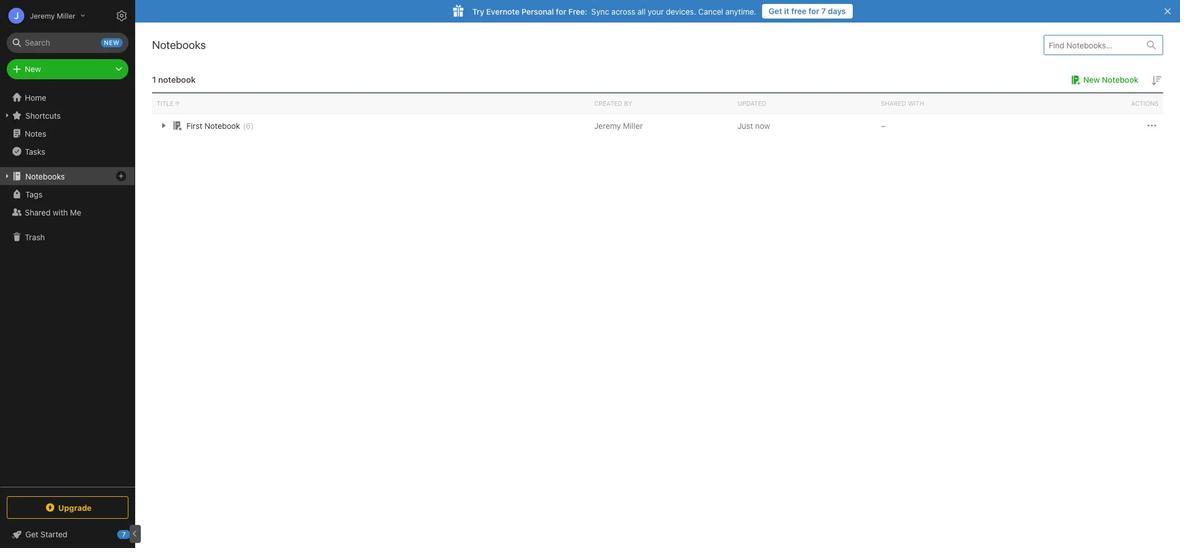 Task type: describe. For each thing, give the bounding box(es) containing it.
get started
[[25, 530, 67, 540]]

)
[[251, 121, 254, 130]]

get for get started
[[25, 530, 38, 540]]

for for free:
[[556, 6, 566, 16]]

updated button
[[733, 94, 877, 114]]

first notebook ( 6 )
[[186, 121, 254, 130]]

new for new
[[25, 64, 41, 74]]

notebooks element
[[135, 23, 1180, 549]]

(
[[243, 121, 246, 130]]

free
[[791, 6, 807, 16]]

shared with me link
[[0, 203, 135, 221]]

with
[[908, 100, 924, 107]]

days
[[828, 6, 846, 16]]

now
[[755, 121, 770, 130]]

across
[[611, 6, 635, 16]]

me
[[70, 208, 81, 217]]

title button
[[152, 94, 590, 114]]

trash link
[[0, 228, 135, 246]]

with
[[53, 208, 68, 217]]

shared with button
[[877, 94, 1020, 114]]

tree containing home
[[0, 88, 135, 487]]

just now
[[738, 121, 770, 130]]

shared
[[881, 100, 906, 107]]

shared with
[[881, 100, 924, 107]]

jeremy inside first notebook row
[[594, 121, 621, 130]]

Search text field
[[15, 33, 121, 53]]

free:
[[568, 6, 587, 16]]

devices.
[[666, 6, 696, 16]]

actions
[[1131, 100, 1159, 107]]

tags
[[25, 190, 42, 199]]

shared with me
[[25, 208, 81, 217]]

7 inside help and learning task checklist "field"
[[122, 531, 126, 539]]

for for 7
[[809, 6, 819, 16]]

first notebook row
[[152, 114, 1163, 137]]

jeremy miller inside field
[[30, 11, 75, 20]]

jeremy inside field
[[30, 11, 55, 20]]

cancel
[[698, 6, 723, 16]]

tasks button
[[0, 143, 135, 161]]

trash
[[25, 232, 45, 242]]

new notebook
[[1083, 75, 1138, 84]]

anytime.
[[725, 6, 756, 16]]

jeremy miller inside first notebook row
[[594, 121, 643, 130]]

more actions image
[[1145, 119, 1159, 132]]

tags button
[[0, 185, 135, 203]]

7 inside button
[[821, 6, 826, 16]]

updated
[[738, 100, 766, 107]]

click to collapse image
[[131, 528, 139, 541]]

started
[[40, 530, 67, 540]]

sort options image
[[1150, 74, 1163, 87]]

first
[[186, 121, 202, 130]]

1 horizontal spatial notebooks
[[152, 38, 206, 51]]



Task type: locate. For each thing, give the bounding box(es) containing it.
upgrade button
[[7, 497, 128, 519]]

upgrade
[[58, 503, 92, 513]]

new
[[25, 64, 41, 74], [1083, 75, 1100, 84]]

miller up the search text field
[[57, 11, 75, 20]]

Help and Learning task checklist field
[[0, 526, 135, 544]]

created by button
[[590, 94, 733, 114]]

new for new notebook
[[1083, 75, 1100, 84]]

7 left days
[[821, 6, 826, 16]]

your
[[648, 6, 664, 16]]

new inside popup button
[[25, 64, 41, 74]]

1 vertical spatial miller
[[623, 121, 643, 130]]

get inside button
[[769, 6, 782, 16]]

new up actions button
[[1083, 75, 1100, 84]]

1 notebook
[[152, 74, 196, 84]]

notebooks up tags
[[25, 172, 65, 181]]

tasks
[[25, 147, 45, 156]]

get for get it free for 7 days
[[769, 6, 782, 16]]

1 horizontal spatial notebook
[[1102, 75, 1138, 84]]

notebook up actions
[[1102, 75, 1138, 84]]

just
[[738, 121, 753, 130]]

miller down by
[[623, 121, 643, 130]]

notebook inside button
[[1102, 75, 1138, 84]]

get left it
[[769, 6, 782, 16]]

1 horizontal spatial jeremy
[[594, 121, 621, 130]]

by
[[624, 100, 632, 107]]

title
[[157, 100, 174, 107]]

1 horizontal spatial 7
[[821, 6, 826, 16]]

for inside button
[[809, 6, 819, 16]]

notebook
[[158, 74, 196, 84]]

home link
[[0, 88, 135, 106]]

it
[[784, 6, 789, 16]]

7 left click to collapse image
[[122, 531, 126, 539]]

try
[[472, 6, 484, 16]]

0 vertical spatial new
[[25, 64, 41, 74]]

tree
[[0, 88, 135, 487]]

0 horizontal spatial jeremy miller
[[30, 11, 75, 20]]

0 vertical spatial jeremy miller
[[30, 11, 75, 20]]

1 horizontal spatial for
[[809, 6, 819, 16]]

1 horizontal spatial new
[[1083, 75, 1100, 84]]

0 vertical spatial notebook
[[1102, 75, 1138, 84]]

new search field
[[15, 33, 123, 53]]

0 horizontal spatial for
[[556, 6, 566, 16]]

notes link
[[0, 124, 135, 143]]

new
[[104, 39, 119, 46]]

0 horizontal spatial notebooks
[[25, 172, 65, 181]]

notebook inside row
[[205, 121, 240, 130]]

notebooks up notebook
[[152, 38, 206, 51]]

shortcuts
[[25, 111, 61, 120]]

1 vertical spatial jeremy miller
[[594, 121, 643, 130]]

for left free:
[[556, 6, 566, 16]]

1 vertical spatial jeremy
[[594, 121, 621, 130]]

evernote
[[486, 6, 520, 16]]

notebook left (
[[205, 121, 240, 130]]

1 for from the left
[[809, 6, 819, 16]]

1 horizontal spatial get
[[769, 6, 782, 16]]

1 vertical spatial new
[[1083, 75, 1100, 84]]

arrow image
[[157, 119, 170, 132]]

all
[[638, 6, 646, 16]]

Find Notebooks… text field
[[1044, 36, 1140, 54]]

get it free for 7 days
[[769, 6, 846, 16]]

home
[[25, 93, 46, 102]]

1 horizontal spatial jeremy miller
[[594, 121, 643, 130]]

created by
[[594, 100, 632, 107]]

miller inside field
[[57, 11, 75, 20]]

get
[[769, 6, 782, 16], [25, 530, 38, 540]]

jeremy up the search text field
[[30, 11, 55, 20]]

personal
[[522, 6, 554, 16]]

0 vertical spatial jeremy
[[30, 11, 55, 20]]

1 vertical spatial get
[[25, 530, 38, 540]]

Sort field
[[1150, 73, 1163, 87]]

sync
[[591, 6, 609, 16]]

get it free for 7 days button
[[762, 4, 853, 19]]

new up home
[[25, 64, 41, 74]]

0 vertical spatial get
[[769, 6, 782, 16]]

1 vertical spatial notebook
[[205, 121, 240, 130]]

shortcuts button
[[0, 106, 135, 124]]

jeremy down created
[[594, 121, 621, 130]]

notes
[[25, 129, 46, 138]]

More actions field
[[1145, 119, 1159, 132]]

0 vertical spatial 7
[[821, 6, 826, 16]]

jeremy miller up the search text field
[[30, 11, 75, 20]]

0 vertical spatial miller
[[57, 11, 75, 20]]

1 vertical spatial 7
[[122, 531, 126, 539]]

try evernote personal for free: sync across all your devices. cancel anytime.
[[472, 6, 756, 16]]

expand notebooks image
[[3, 172, 12, 181]]

0 horizontal spatial notebook
[[205, 121, 240, 130]]

0 horizontal spatial 7
[[122, 531, 126, 539]]

notebooks link
[[0, 167, 135, 185]]

for right free
[[809, 6, 819, 16]]

1
[[152, 74, 156, 84]]

–
[[881, 121, 886, 130]]

0 horizontal spatial get
[[25, 530, 38, 540]]

0 horizontal spatial miller
[[57, 11, 75, 20]]

notebook for first
[[205, 121, 240, 130]]

for
[[809, 6, 819, 16], [556, 6, 566, 16]]

notebooks
[[152, 38, 206, 51], [25, 172, 65, 181]]

0 horizontal spatial new
[[25, 64, 41, 74]]

Account field
[[0, 5, 85, 27]]

actions button
[[1020, 94, 1163, 114]]

get left "started" on the bottom of page
[[25, 530, 38, 540]]

0 vertical spatial notebooks
[[152, 38, 206, 51]]

1 horizontal spatial miller
[[623, 121, 643, 130]]

7
[[821, 6, 826, 16], [122, 531, 126, 539]]

6
[[246, 121, 251, 130]]

notebook
[[1102, 75, 1138, 84], [205, 121, 240, 130]]

jeremy miller
[[30, 11, 75, 20], [594, 121, 643, 130]]

shared
[[25, 208, 51, 217]]

miller inside first notebook row
[[623, 121, 643, 130]]

2 for from the left
[[556, 6, 566, 16]]

new inside button
[[1083, 75, 1100, 84]]

0 horizontal spatial jeremy
[[30, 11, 55, 20]]

jeremy
[[30, 11, 55, 20], [594, 121, 621, 130]]

jeremy miller down created by
[[594, 121, 643, 130]]

new button
[[7, 59, 128, 79]]

settings image
[[115, 9, 128, 23]]

1 vertical spatial notebooks
[[25, 172, 65, 181]]

new notebook button
[[1068, 73, 1138, 87]]

miller
[[57, 11, 75, 20], [623, 121, 643, 130]]

notebook for new
[[1102, 75, 1138, 84]]

created
[[594, 100, 623, 107]]

get inside help and learning task checklist "field"
[[25, 530, 38, 540]]



Task type: vqa. For each thing, say whether or not it's contained in the screenshot.
row group
no



